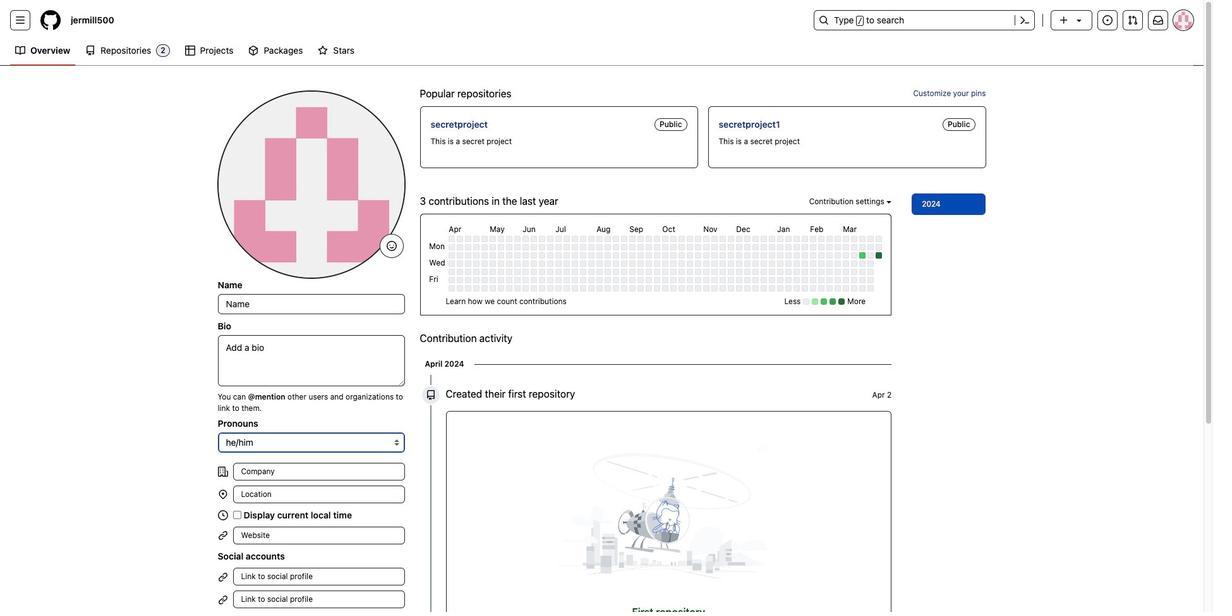 Task type: vqa. For each thing, say whether or not it's contained in the screenshot.
Homepage image
yes



Task type: locate. For each thing, give the bounding box(es) containing it.
homepage image
[[40, 10, 61, 30]]

plus image
[[1060, 15, 1070, 25]]

Website field
[[233, 527, 405, 544]]

Link to social profile text field
[[233, 568, 405, 585]]

social account image for link to social profile text field
[[218, 595, 228, 605]]

grid
[[428, 222, 885, 294]]

0 vertical spatial social account image
[[218, 572, 228, 582]]

triangle down image
[[1075, 15, 1085, 25]]

social account image for link to social profile text box on the bottom left of page
[[218, 572, 228, 582]]

location image
[[218, 489, 228, 499]]

table image
[[185, 46, 195, 56]]

smiley image
[[387, 241, 397, 251]]

cell
[[449, 236, 455, 242], [457, 236, 464, 242], [466, 236, 472, 242], [474, 236, 480, 242], [482, 236, 488, 242], [490, 236, 497, 242], [498, 236, 505, 242], [507, 236, 513, 242], [515, 236, 521, 242], [523, 236, 529, 242], [531, 236, 538, 242], [540, 236, 546, 242], [548, 236, 554, 242], [556, 236, 562, 242], [564, 236, 570, 242], [572, 236, 579, 242], [581, 236, 587, 242], [589, 236, 595, 242], [597, 236, 603, 242], [605, 236, 612, 242], [613, 236, 620, 242], [622, 236, 628, 242], [630, 236, 636, 242], [638, 236, 644, 242], [646, 236, 653, 242], [655, 236, 661, 242], [663, 236, 669, 242], [671, 236, 677, 242], [679, 236, 686, 242], [687, 236, 694, 242], [696, 236, 702, 242], [704, 236, 710, 242], [712, 236, 718, 242], [720, 236, 727, 242], [729, 236, 735, 242], [737, 236, 743, 242], [745, 236, 751, 242], [753, 236, 760, 242], [761, 236, 768, 242], [770, 236, 776, 242], [778, 236, 784, 242], [786, 236, 792, 242], [794, 236, 801, 242], [803, 236, 809, 242], [811, 236, 817, 242], [819, 236, 825, 242], [827, 236, 834, 242], [835, 236, 842, 242], [844, 236, 850, 242], [852, 236, 858, 242], [860, 236, 866, 242], [868, 236, 875, 242], [876, 236, 883, 242], [449, 244, 455, 251], [457, 244, 464, 251], [466, 244, 472, 251], [474, 244, 480, 251], [482, 244, 488, 251], [490, 244, 497, 251], [498, 244, 505, 251], [507, 244, 513, 251], [515, 244, 521, 251], [523, 244, 529, 251], [531, 244, 538, 251], [540, 244, 546, 251], [548, 244, 554, 251], [556, 244, 562, 251], [564, 244, 570, 251], [572, 244, 579, 251], [581, 244, 587, 251], [589, 244, 595, 251], [597, 244, 603, 251], [605, 244, 612, 251], [613, 244, 620, 251], [622, 244, 628, 251], [630, 244, 636, 251], [638, 244, 644, 251], [646, 244, 653, 251], [655, 244, 661, 251], [663, 244, 669, 251], [671, 244, 677, 251], [679, 244, 686, 251], [687, 244, 694, 251], [696, 244, 702, 251], [704, 244, 710, 251], [712, 244, 718, 251], [720, 244, 727, 251], [729, 244, 735, 251], [737, 244, 743, 251], [745, 244, 751, 251], [753, 244, 760, 251], [761, 244, 768, 251], [770, 244, 776, 251], [778, 244, 784, 251], [786, 244, 792, 251], [794, 244, 801, 251], [803, 244, 809, 251], [811, 244, 817, 251], [819, 244, 825, 251], [827, 244, 834, 251], [835, 244, 842, 251], [844, 244, 850, 251], [852, 244, 858, 251], [860, 244, 866, 251], [868, 244, 875, 251], [876, 244, 883, 251], [449, 252, 455, 259], [457, 252, 464, 259], [466, 252, 472, 259], [474, 252, 480, 259], [482, 252, 488, 259], [490, 252, 497, 259], [498, 252, 505, 259], [507, 252, 513, 259], [515, 252, 521, 259], [523, 252, 529, 259], [531, 252, 538, 259], [540, 252, 546, 259], [548, 252, 554, 259], [556, 252, 562, 259], [564, 252, 570, 259], [572, 252, 579, 259], [581, 252, 587, 259], [589, 252, 595, 259], [597, 252, 603, 259], [605, 252, 612, 259], [613, 252, 620, 259], [622, 252, 628, 259], [630, 252, 636, 259], [638, 252, 644, 259], [646, 252, 653, 259], [655, 252, 661, 259], [663, 252, 669, 259], [671, 252, 677, 259], [679, 252, 686, 259], [687, 252, 694, 259], [696, 252, 702, 259], [704, 252, 710, 259], [712, 252, 718, 259], [720, 252, 727, 259], [729, 252, 735, 259], [737, 252, 743, 259], [745, 252, 751, 259], [753, 252, 760, 259], [761, 252, 768, 259], [770, 252, 776, 259], [778, 252, 784, 259], [786, 252, 792, 259], [794, 252, 801, 259], [803, 252, 809, 259], [811, 252, 817, 259], [819, 252, 825, 259], [827, 252, 834, 259], [835, 252, 842, 259], [844, 252, 850, 259], [852, 252, 858, 259], [860, 252, 866, 259], [868, 252, 875, 259], [876, 252, 883, 259], [449, 261, 455, 267], [457, 261, 464, 267], [466, 261, 472, 267], [474, 261, 480, 267], [482, 261, 488, 267], [490, 261, 497, 267], [498, 261, 505, 267], [507, 261, 513, 267], [515, 261, 521, 267], [523, 261, 529, 267], [531, 261, 538, 267], [540, 261, 546, 267], [548, 261, 554, 267], [556, 261, 562, 267], [564, 261, 570, 267], [572, 261, 579, 267], [581, 261, 587, 267], [589, 261, 595, 267], [597, 261, 603, 267], [605, 261, 612, 267], [613, 261, 620, 267], [622, 261, 628, 267], [630, 261, 636, 267], [638, 261, 644, 267], [646, 261, 653, 267], [655, 261, 661, 267], [663, 261, 669, 267], [671, 261, 677, 267], [679, 261, 686, 267], [687, 261, 694, 267], [696, 261, 702, 267], [704, 261, 710, 267], [712, 261, 718, 267], [720, 261, 727, 267], [729, 261, 735, 267], [737, 261, 743, 267], [745, 261, 751, 267], [753, 261, 760, 267], [761, 261, 768, 267], [770, 261, 776, 267], [778, 261, 784, 267], [786, 261, 792, 267], [794, 261, 801, 267], [803, 261, 809, 267], [811, 261, 817, 267], [819, 261, 825, 267], [827, 261, 834, 267], [835, 261, 842, 267], [844, 261, 850, 267], [852, 261, 858, 267], [860, 261, 866, 267], [868, 261, 875, 267], [449, 269, 455, 275], [457, 269, 464, 275], [466, 269, 472, 275], [474, 269, 480, 275], [482, 269, 488, 275], [490, 269, 497, 275], [498, 269, 505, 275], [507, 269, 513, 275], [515, 269, 521, 275], [523, 269, 529, 275], [531, 269, 538, 275], [540, 269, 546, 275], [548, 269, 554, 275], [556, 269, 562, 275], [564, 269, 570, 275], [572, 269, 579, 275], [581, 269, 587, 275], [589, 269, 595, 275], [597, 269, 603, 275], [605, 269, 612, 275], [613, 269, 620, 275], [622, 269, 628, 275], [630, 269, 636, 275], [638, 269, 644, 275], [646, 269, 653, 275], [655, 269, 661, 275], [663, 269, 669, 275], [671, 269, 677, 275], [679, 269, 686, 275], [687, 269, 694, 275], [696, 269, 702, 275], [704, 269, 710, 275], [712, 269, 718, 275], [720, 269, 727, 275], [729, 269, 735, 275], [737, 269, 743, 275], [745, 269, 751, 275], [753, 269, 760, 275], [761, 269, 768, 275], [770, 269, 776, 275], [778, 269, 784, 275], [786, 269, 792, 275], [794, 269, 801, 275], [803, 269, 809, 275], [811, 269, 817, 275], [819, 269, 825, 275], [827, 269, 834, 275], [835, 269, 842, 275], [844, 269, 850, 275], [852, 269, 858, 275], [860, 269, 866, 275], [868, 269, 875, 275], [449, 277, 455, 283], [457, 277, 464, 283], [466, 277, 472, 283], [474, 277, 480, 283], [482, 277, 488, 283], [490, 277, 497, 283], [498, 277, 505, 283], [507, 277, 513, 283], [515, 277, 521, 283], [523, 277, 529, 283], [531, 277, 538, 283], [540, 277, 546, 283], [548, 277, 554, 283], [556, 277, 562, 283], [564, 277, 570, 283], [572, 277, 579, 283], [581, 277, 587, 283], [589, 277, 595, 283], [597, 277, 603, 283], [605, 277, 612, 283], [613, 277, 620, 283], [622, 277, 628, 283], [630, 277, 636, 283], [638, 277, 644, 283], [646, 277, 653, 283], [655, 277, 661, 283], [663, 277, 669, 283], [671, 277, 677, 283], [679, 277, 686, 283], [687, 277, 694, 283], [696, 277, 702, 283], [704, 277, 710, 283], [712, 277, 718, 283], [720, 277, 727, 283], [729, 277, 735, 283], [737, 277, 743, 283], [745, 277, 751, 283], [753, 277, 760, 283], [761, 277, 768, 283], [770, 277, 776, 283], [778, 277, 784, 283], [786, 277, 792, 283], [794, 277, 801, 283], [803, 277, 809, 283], [811, 277, 817, 283], [819, 277, 825, 283], [827, 277, 834, 283], [835, 277, 842, 283], [844, 277, 850, 283], [852, 277, 858, 283], [860, 277, 866, 283], [868, 277, 875, 283], [449, 285, 455, 292], [457, 285, 464, 292], [466, 285, 472, 292], [474, 285, 480, 292], [482, 285, 488, 292], [490, 285, 497, 292], [498, 285, 505, 292], [507, 285, 513, 292], [515, 285, 521, 292], [523, 285, 529, 292], [531, 285, 538, 292], [540, 285, 546, 292], [548, 285, 554, 292], [556, 285, 562, 292], [564, 285, 570, 292], [572, 285, 579, 292], [581, 285, 587, 292], [589, 285, 595, 292], [597, 285, 603, 292], [605, 285, 612, 292], [613, 285, 620, 292], [622, 285, 628, 292], [630, 285, 636, 292], [638, 285, 644, 292], [646, 285, 653, 292], [655, 285, 661, 292], [663, 285, 669, 292], [671, 285, 677, 292], [679, 285, 686, 292], [687, 285, 694, 292], [696, 285, 702, 292], [704, 285, 710, 292], [712, 285, 718, 292], [720, 285, 727, 292], [729, 285, 735, 292], [737, 285, 743, 292], [745, 285, 751, 292], [753, 285, 760, 292], [761, 285, 768, 292], [770, 285, 776, 292], [778, 285, 784, 292], [786, 285, 792, 292], [794, 285, 801, 292], [803, 285, 809, 292], [811, 285, 817, 292], [819, 285, 825, 292], [827, 285, 834, 292], [835, 285, 842, 292], [844, 285, 850, 292], [852, 285, 858, 292], [860, 285, 866, 292], [868, 285, 875, 292]]

2 social account image from the top
[[218, 595, 228, 605]]

None checkbox
[[233, 511, 241, 519]]

star image
[[318, 46, 328, 56]]

social account image
[[218, 572, 228, 582], [218, 595, 228, 605]]

1 vertical spatial social account image
[[218, 595, 228, 605]]

repo image
[[426, 390, 436, 400]]

Link to social profile text field
[[233, 591, 405, 608]]

clock image
[[218, 510, 228, 520]]

change your avatar image
[[218, 91, 405, 278]]

1 social account image from the top
[[218, 572, 228, 582]]



Task type: describe. For each thing, give the bounding box(es) containing it.
organization image
[[218, 467, 228, 477]]

link image
[[218, 530, 228, 541]]

package image
[[249, 46, 259, 56]]

Company field
[[233, 463, 405, 481]]

command palette image
[[1020, 15, 1031, 25]]

book image
[[15, 46, 25, 56]]

repo image
[[85, 46, 96, 56]]

congratulations on your first repository! image
[[511, 422, 827, 612]]

Location field
[[233, 486, 405, 503]]

notifications image
[[1154, 15, 1164, 25]]

Add a bio text field
[[218, 335, 405, 386]]

Name field
[[218, 294, 405, 314]]

git pull request image
[[1129, 15, 1139, 25]]

issue opened image
[[1103, 15, 1113, 25]]



